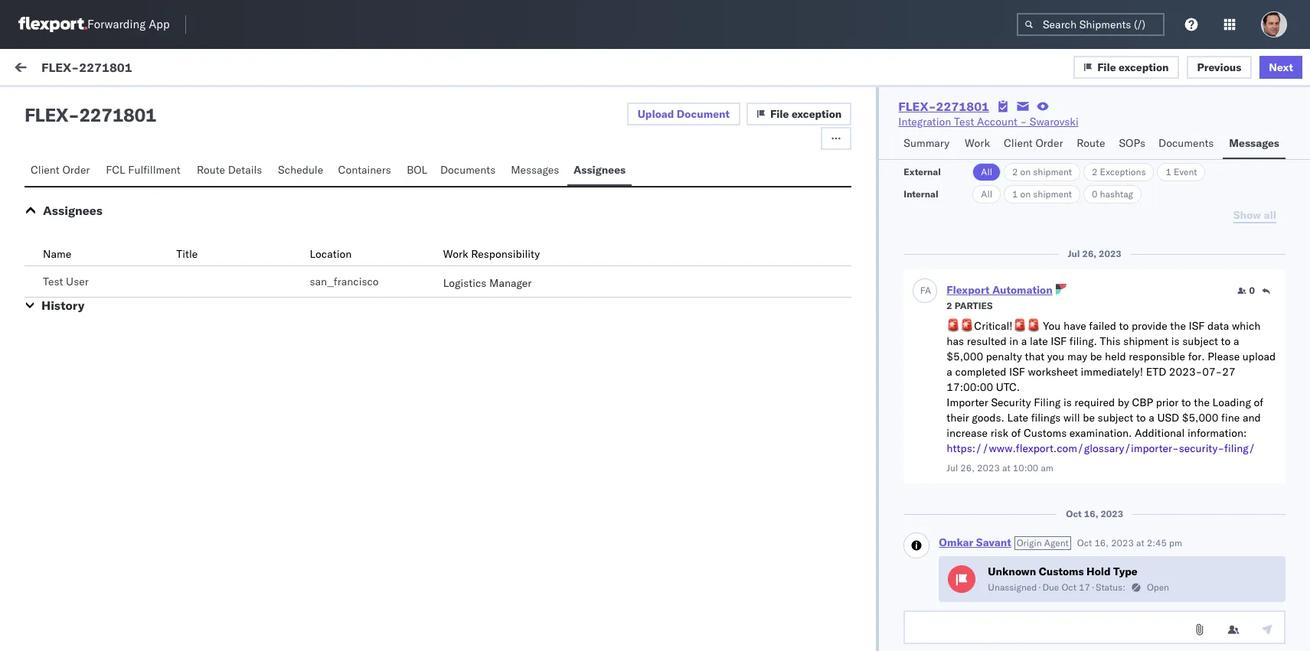 Task type: locate. For each thing, give the bounding box(es) containing it.
assignees
[[574, 163, 626, 177], [43, 203, 103, 218]]

0 vertical spatial flex-2271801
[[41, 59, 132, 75]]

test left user
[[43, 275, 63, 289]]

work for work responsibility
[[443, 247, 468, 261]]

work inside 'import work' button
[[150, 63, 175, 77]]

loading
[[1213, 396, 1251, 410]]

1 vertical spatial the
[[1194, 396, 1210, 410]]

1 vertical spatial work
[[1047, 132, 1067, 144]]

jul down increase
[[947, 463, 958, 474]]

client order button
[[998, 129, 1071, 159], [25, 156, 100, 186]]

1
[[1166, 166, 1172, 178], [1013, 188, 1018, 200]]

filings
[[1031, 411, 1061, 425]]

has
[[947, 335, 964, 348]]

0 vertical spatial external
[[25, 97, 65, 111]]

etd
[[1146, 365, 1167, 379]]

internal left (0)
[[103, 97, 140, 111]]

(0)
[[143, 97, 163, 111]]

import work
[[115, 63, 175, 77]]

(3)
[[68, 97, 87, 111]]

logistics
[[443, 276, 487, 290]]

messages button
[[1223, 129, 1286, 159], [505, 156, 567, 186]]

1 horizontal spatial internal
[[904, 188, 939, 200]]

2 omkar savant from the top
[[74, 185, 142, 199]]

penalty
[[986, 350, 1022, 364]]

0 vertical spatial client
[[1004, 136, 1033, 150]]

omkar up user
[[74, 254, 107, 268]]

flexport. image
[[18, 17, 87, 32]]

f a
[[920, 285, 931, 296]]

2023 up oct 16, 2023 at 2:45 pm
[[1101, 509, 1124, 520]]

held
[[1105, 350, 1126, 364]]

documents up event
[[1159, 136, 1214, 150]]

0 vertical spatial test
[[954, 115, 975, 129]]

import
[[115, 63, 147, 77]]

2 on from the top
[[1021, 188, 1031, 200]]

fine
[[1222, 411, 1240, 425]]

is up will
[[1064, 396, 1072, 410]]

1 vertical spatial 0
[[1250, 285, 1255, 296]]

1 horizontal spatial flex-2271801
[[899, 99, 990, 114]]

0 vertical spatial be
[[1090, 350, 1102, 364]]

documents button up event
[[1153, 129, 1223, 159]]

3 resize handle column header from the left
[[987, 128, 1005, 652]]

external down summary button on the right top of the page
[[904, 166, 941, 178]]

1 vertical spatial shipment
[[1033, 188, 1072, 200]]

oct for oct 16, 2023
[[1066, 509, 1082, 520]]

1 for 1 on shipment
[[1013, 188, 1018, 200]]

flexport automation button
[[947, 283, 1053, 297]]

am right "10:00"
[[1041, 463, 1054, 474]]

route
[[1077, 136, 1105, 150], [197, 163, 225, 177]]

3 458574 from the top
[[1044, 420, 1084, 434]]

of up "and"
[[1254, 396, 1264, 410]]

client for the right client order button
[[1004, 136, 1033, 150]]

documents button right the bol
[[434, 156, 505, 186]]

all for 2
[[981, 166, 993, 178]]

0 vertical spatial on
[[1021, 166, 1031, 178]]

order down comment
[[62, 163, 90, 177]]

oct down work responsibility
[[443, 266, 460, 280]]

2 vertical spatial shipment
[[1124, 335, 1169, 348]]

0 vertical spatial all button
[[973, 163, 1001, 182]]

and
[[1243, 411, 1261, 425]]

1 horizontal spatial at
[[1137, 538, 1145, 549]]

a left the usd
[[1149, 411, 1155, 425]]

which
[[1232, 319, 1261, 333]]

flex-2271801 up the integration
[[899, 99, 990, 114]]

0 horizontal spatial the
[[1171, 319, 1186, 333]]

route up 2 exceptions
[[1077, 136, 1105, 150]]

risk
[[991, 427, 1009, 440]]

improve
[[225, 280, 263, 294]]

0 vertical spatial 16,
[[1084, 509, 1099, 520]]

1 vertical spatial test
[[43, 275, 63, 289]]

flex - 2271801
[[25, 103, 156, 126]]

to up this
[[1119, 319, 1129, 333]]

0 vertical spatial order
[[1036, 136, 1063, 150]]

0 horizontal spatial external
[[25, 97, 65, 111]]

26, left 2023,
[[463, 266, 480, 280]]

jul up 1854269
[[1068, 248, 1080, 260]]

1 vertical spatial exception
[[792, 107, 842, 121]]

all for 1
[[981, 188, 993, 200]]

integration
[[899, 115, 951, 129]]

work right import
[[150, 63, 175, 77]]

0 inside button
[[1250, 285, 1255, 296]]

shipment down 2 on shipment
[[1033, 188, 1072, 200]]

1 horizontal spatial messages
[[1229, 136, 1280, 150]]

2 vertical spatial work
[[443, 247, 468, 261]]

route for route
[[1077, 136, 1105, 150]]

omkar savant for filing
[[74, 254, 142, 268]]

$5,000 down the has
[[947, 350, 983, 364]]

a down the which
[[1234, 335, 1240, 348]]

2 458574 from the top
[[1044, 197, 1084, 211]]

1 vertical spatial assignees button
[[43, 203, 103, 218]]

client order button up 2 on shipment
[[998, 129, 1071, 159]]

1 horizontal spatial is
[[1172, 335, 1180, 348]]

1 vertical spatial all
[[981, 188, 993, 200]]

subject up for. in the right of the page
[[1183, 335, 1218, 348]]

all
[[981, 166, 993, 178], [981, 188, 993, 200]]

my
[[15, 59, 40, 80]]

flexport
[[947, 283, 990, 297]]

1 horizontal spatial 2
[[1013, 166, 1018, 178]]

of down late
[[1011, 427, 1021, 440]]

upload document button
[[627, 103, 741, 126]]

2 horizontal spatial work
[[965, 136, 990, 150]]

file
[[1098, 60, 1116, 74], [770, 107, 789, 121]]

0 vertical spatial file
[[1098, 60, 1116, 74]]

flex- down unassigned due oct 17
[[1012, 619, 1044, 633]]

at
[[1002, 463, 1011, 474], [1137, 538, 1145, 549]]

1 horizontal spatial the
[[1194, 396, 1210, 410]]

resulted
[[967, 335, 1007, 348]]

0 vertical spatial assignees button
[[567, 156, 632, 186]]

1 horizontal spatial client order
[[1004, 136, 1063, 150]]

containers button
[[332, 156, 401, 186]]

26, down increase
[[961, 463, 975, 474]]

0 vertical spatial at
[[1002, 463, 1011, 474]]

0 vertical spatial is
[[1172, 335, 1180, 348]]

0 vertical spatial jul
[[1068, 248, 1080, 260]]

late
[[1007, 411, 1029, 425]]

file right document
[[770, 107, 789, 121]]

usd
[[1158, 411, 1180, 425]]

work
[[150, 63, 175, 77], [965, 136, 990, 150], [443, 247, 468, 261]]

goods.
[[972, 411, 1005, 425]]

1 horizontal spatial 0
[[1250, 285, 1255, 296]]

0 horizontal spatial route
[[197, 163, 225, 177]]

flex-2271801
[[41, 59, 132, 75], [899, 99, 990, 114]]

2
[[1013, 166, 1018, 178], [1092, 166, 1098, 178], [947, 300, 953, 312]]

1 horizontal spatial assignees
[[574, 163, 626, 177]]

2023 down risk
[[977, 463, 1000, 474]]

0 horizontal spatial test
[[43, 275, 63, 289]]

account
[[977, 115, 1018, 129]]

am inside the 🚨🚨critical!🚨🚨 you have failed to provide the isf data which has resulted in a late isf filing. this shipment is subject to a $5,000 penalty that you may be held responsible for. please upload a completed isf worksheet immediately! etd 2023-07-27 17:00:00 utc. importer security filing is required by cbp prior to the loading of their goods. late filings will be subject to a usd $5,000 fine and increase risk of customs examination. additional information: https://www.flexport.com/glossary/importer-security-filing/ jul 26, 2023 at 10:00 am
[[1041, 463, 1054, 474]]

upload
[[1243, 350, 1276, 364]]

0 horizontal spatial flex-2271801
[[41, 59, 132, 75]]

1 vertical spatial messages
[[511, 163, 559, 177]]

0 horizontal spatial client
[[31, 163, 60, 177]]

work up logistics
[[443, 247, 468, 261]]

2023,
[[483, 266, 512, 280]]

16, up hold
[[1095, 538, 1109, 549]]

0 vertical spatial file exception
[[1098, 60, 1169, 74]]

2 for exceptions
[[1092, 166, 1098, 178]]

on down 2 on shipment
[[1021, 188, 1031, 200]]

1 all button from the top
[[973, 163, 1001, 182]]

0 horizontal spatial work
[[150, 63, 175, 77]]

1 vertical spatial all button
[[973, 185, 1001, 204]]

be right the may
[[1090, 350, 1102, 364]]

0 vertical spatial of
[[1254, 396, 1264, 410]]

1 vertical spatial 16,
[[1095, 538, 1109, 549]]

1 vertical spatial subject
[[1098, 411, 1134, 425]]

external inside button
[[25, 97, 65, 111]]

0 horizontal spatial 2
[[947, 300, 953, 312]]

1 for 1 event
[[1166, 166, 1172, 178]]

is up responsible
[[1172, 335, 1180, 348]]

0 vertical spatial route
[[1077, 136, 1105, 150]]

am right the i
[[52, 280, 67, 294]]

0 vertical spatial exception
[[1119, 60, 1169, 74]]

internal
[[103, 97, 140, 111], [904, 188, 939, 200]]

0 vertical spatial omkar savant
[[74, 116, 142, 130]]

0 vertical spatial messages
[[1229, 136, 1280, 150]]

2 resize handle column header from the left
[[702, 128, 721, 652]]

assignees inside button
[[574, 163, 626, 177]]

1 vertical spatial customs
[[1039, 565, 1084, 579]]

1 horizontal spatial route
[[1077, 136, 1105, 150]]

all button for 1
[[973, 185, 1001, 204]]

shipment up the "1 on shipment"
[[1033, 166, 1072, 178]]

client order button up latent
[[25, 156, 100, 186]]

0 horizontal spatial 26,
[[463, 266, 480, 280]]

0 vertical spatial 0
[[1092, 188, 1098, 200]]

2 left the parties
[[947, 300, 953, 312]]

resize handle column header
[[418, 128, 436, 652], [702, 128, 721, 652], [987, 128, 1005, 652], [1271, 128, 1290, 652]]

1 horizontal spatial 1
[[1166, 166, 1172, 178]]

26, up 1854269
[[1083, 248, 1097, 260]]

failed
[[1089, 319, 1117, 333]]

0 vertical spatial 1
[[1166, 166, 1172, 178]]

the left loading
[[1194, 396, 1210, 410]]

work inside button
[[965, 136, 990, 150]]

route inside button
[[1077, 136, 1105, 150]]

flex- right risk
[[1012, 420, 1044, 434]]

internal down summary button on the right top of the page
[[904, 188, 939, 200]]

to down cbp
[[1137, 411, 1146, 425]]

0 left hashtag
[[1092, 188, 1098, 200]]

isf left data
[[1189, 319, 1205, 333]]

0 horizontal spatial am
[[52, 280, 67, 294]]

1 vertical spatial am
[[1041, 463, 1054, 474]]

test down flex-2271801 link
[[954, 115, 975, 129]]

1 left event
[[1166, 166, 1172, 178]]

2 parties button
[[947, 299, 993, 312]]

order down swarovski
[[1036, 136, 1063, 150]]

client for leftmost client order button
[[31, 163, 60, 177]]

isf up utc.
[[1009, 365, 1025, 379]]

1 horizontal spatial assignees button
[[567, 156, 632, 186]]

0 horizontal spatial messages
[[511, 163, 559, 177]]

status:
[[1096, 582, 1126, 594]]

customs inside the 🚨🚨critical!🚨🚨 you have failed to provide the isf data which has resulted in a late isf filing. this shipment is subject to a $5,000 penalty that you may be held responsible for. please upload a completed isf worksheet immediately! etd 2023-07-27 17:00:00 utc. importer security filing is required by cbp prior to the loading of their goods. late filings will be subject to a usd $5,000 fine and increase risk of customs examination. additional information: https://www.flexport.com/glossary/importer-security-filing/ jul 26, 2023 at 10:00 am
[[1024, 427, 1067, 440]]

1 resize handle column header from the left
[[418, 128, 436, 652]]

$5,000 up "information:"
[[1182, 411, 1219, 425]]

flex-
[[41, 59, 79, 75], [899, 99, 936, 114], [1012, 128, 1044, 142], [1012, 197, 1044, 211], [1012, 266, 1044, 280], [1012, 335, 1044, 349], [1012, 420, 1044, 434], [1012, 520, 1044, 533], [1012, 619, 1044, 633]]

omkar savant down fcl
[[74, 185, 142, 199]]

1 horizontal spatial documents button
[[1153, 129, 1223, 159]]

1 down 2 on shipment
[[1013, 188, 1018, 200]]

3 omkar savant from the top
[[74, 254, 142, 268]]

client order down swarovski
[[1004, 136, 1063, 150]]

client down comment
[[31, 163, 60, 177]]

0 horizontal spatial 1
[[1013, 188, 1018, 200]]

work
[[44, 59, 83, 80], [1047, 132, 1067, 144]]

documents right bol button
[[440, 163, 496, 177]]

work down integration test account - swarovski
[[965, 136, 990, 150]]

title
[[176, 247, 198, 261]]

omkar savant up user
[[74, 254, 142, 268]]

the right provide
[[1171, 319, 1186, 333]]

client order
[[1004, 136, 1063, 150], [31, 163, 90, 177]]

responsibility
[[471, 247, 540, 261]]

2 vertical spatial 26,
[[961, 463, 975, 474]]

2 horizontal spatial isf
[[1189, 319, 1205, 333]]

internal for internal (0)
[[103, 97, 140, 111]]

on up the "1 on shipment"
[[1021, 166, 1031, 178]]

0 horizontal spatial documents
[[440, 163, 496, 177]]

1 on from the top
[[1021, 166, 1031, 178]]

flex- 458574 down the due at the bottom right
[[1012, 619, 1084, 633]]

internal (0) button
[[97, 90, 172, 120]]

Search Shipments (/) text field
[[1017, 13, 1165, 36]]

1 vertical spatial isf
[[1051, 335, 1067, 348]]

1 vertical spatial jul
[[947, 463, 958, 474]]

2023 up type
[[1111, 538, 1134, 549]]

1 horizontal spatial work
[[443, 247, 468, 261]]

f
[[920, 285, 925, 296]]

0 vertical spatial am
[[52, 280, 67, 294]]

all button for 2
[[973, 163, 1001, 182]]

0 vertical spatial shipment
[[1033, 166, 1072, 178]]

location
[[310, 247, 352, 261]]

🚨🚨critical!🚨🚨 you have failed to provide the isf data which has resulted in a late isf filing. this shipment is subject to a $5,000 penalty that you may be held responsible for. please upload a completed isf worksheet immediately! etd 2023-07-27 17:00:00 utc. importer security filing is required by cbp prior to the loading of their goods. late filings will be subject to a usd $5,000 fine and increase risk of customs examination. additional information: https://www.flexport.com/glossary/importer-security-filing/ jul 26, 2023 at 10:00 am
[[947, 319, 1276, 474]]

exception
[[1119, 60, 1169, 74], [792, 107, 842, 121]]

on for 2
[[1021, 166, 1031, 178]]

26,
[[1083, 248, 1097, 260], [463, 266, 480, 280], [961, 463, 975, 474]]

16, for oct 16, 2023 at 2:45 pm
[[1095, 538, 1109, 549]]

jul
[[1068, 248, 1080, 260], [947, 463, 958, 474]]

route details button
[[191, 156, 272, 186]]

2023 for jul 26, 2023
[[1099, 248, 1122, 260]]

route inside "button"
[[197, 163, 225, 177]]

subject down 'by'
[[1098, 411, 1134, 425]]

2 vertical spatial isf
[[1009, 365, 1025, 379]]

customs down filings
[[1024, 427, 1067, 440]]

for.
[[1188, 350, 1205, 364]]

a up the 17:00:00
[[947, 365, 953, 379]]

2 vertical spatial omkar savant
[[74, 254, 142, 268]]

0 vertical spatial subject
[[1183, 335, 1218, 348]]

0 horizontal spatial messages button
[[505, 156, 567, 186]]

savant up unknown
[[976, 536, 1011, 550]]

isf
[[1189, 319, 1205, 333], [1051, 335, 1067, 348], [1009, 365, 1025, 379]]

savant
[[109, 116, 142, 130], [109, 185, 142, 199], [109, 254, 142, 268], [976, 536, 1011, 550]]

flex- up 2 on shipment
[[1012, 128, 1044, 142]]

a
[[97, 280, 102, 294], [1021, 335, 1027, 348], [1234, 335, 1240, 348], [947, 365, 953, 379], [1149, 411, 1155, 425]]

omkar savant down internal (0)
[[74, 116, 142, 130]]

oct
[[443, 266, 460, 280], [1066, 509, 1082, 520], [1077, 538, 1092, 549], [1062, 582, 1077, 594]]

work down swarovski
[[1047, 132, 1067, 144]]

0 up the which
[[1250, 285, 1255, 296]]

flex-2271801 up '(3)'
[[41, 59, 132, 75]]

document
[[677, 107, 730, 121]]

1 vertical spatial $5,000
[[1182, 411, 1219, 425]]

details
[[228, 163, 262, 177]]

1 vertical spatial route
[[197, 163, 225, 177]]

1 horizontal spatial client
[[1004, 136, 1033, 150]]

1 horizontal spatial exception
[[1119, 60, 1169, 74]]

1 all from the top
[[981, 166, 993, 178]]

savant down fcl
[[109, 185, 142, 199]]

oct right agent
[[1077, 538, 1092, 549]]

sops button
[[1113, 129, 1153, 159]]

1854269
[[1044, 266, 1091, 280]]

oct 16, 2023
[[1066, 509, 1124, 520]]

0 vertical spatial internal
[[103, 97, 140, 111]]

client order down comment
[[31, 163, 90, 177]]

1 flex- 458574 from the top
[[1012, 128, 1084, 142]]

2023 down 0 hashtag at the top of page
[[1099, 248, 1122, 260]]

work up external (3)
[[44, 59, 83, 80]]

flex- 1854269
[[1012, 266, 1091, 280]]

2 up the "1 on shipment"
[[1013, 166, 1018, 178]]

1 vertical spatial on
[[1021, 188, 1031, 200]]

open
[[1147, 582, 1170, 594]]

0 horizontal spatial assignees
[[43, 203, 103, 218]]

a right in
[[1021, 335, 1027, 348]]

2 all from the top
[[981, 188, 993, 200]]

2 down route button
[[1092, 166, 1098, 178]]

1 vertical spatial external
[[904, 166, 941, 178]]

utc.
[[996, 381, 1020, 394]]

shipment inside the 🚨🚨critical!🚨🚨 you have failed to provide the isf data which has resulted in a late isf filing. this shipment is subject to a $5,000 penalty that you may be held responsible for. please upload a completed isf worksheet immediately! etd 2023-07-27 17:00:00 utc. importer security filing is required by cbp prior to the loading of their goods. late filings will be subject to a usd $5,000 fine and increase risk of customs examination. additional information: https://www.flexport.com/glossary/importer-security-filing/ jul 26, 2023 at 10:00 am
[[1124, 335, 1169, 348]]

file exception
[[1098, 60, 1169, 74], [770, 107, 842, 121]]

sops
[[1119, 136, 1146, 150]]

internal inside button
[[103, 97, 140, 111]]

all button
[[973, 163, 1001, 182], [973, 185, 1001, 204]]

oct up agent
[[1066, 509, 1082, 520]]

flex- 458574 down 2 on shipment
[[1012, 197, 1084, 211]]

2 all button from the top
[[973, 185, 1001, 204]]

messages for rightmost messages button
[[1229, 136, 1280, 150]]

1 horizontal spatial of
[[1254, 396, 1264, 410]]

file down search shipments (/) text box
[[1098, 60, 1116, 74]]

client down account
[[1004, 136, 1033, 150]]

0 for 0 hashtag
[[1092, 188, 1098, 200]]

omkar savant
[[74, 116, 142, 130], [74, 185, 142, 199], [74, 254, 142, 268]]

shipment for 1 on shipment
[[1033, 188, 1072, 200]]

is
[[1172, 335, 1180, 348], [1064, 396, 1072, 410]]

external left '(3)'
[[25, 97, 65, 111]]

1 vertical spatial client
[[31, 163, 60, 177]]

immediately!
[[1081, 365, 1143, 379]]

messages for the leftmost messages button
[[511, 163, 559, 177]]

1 horizontal spatial documents
[[1159, 136, 1214, 150]]

0 vertical spatial isf
[[1189, 319, 1205, 333]]

None text field
[[904, 611, 1286, 645]]

be down required
[[1083, 411, 1095, 425]]

i
[[46, 280, 49, 294]]



Task type: vqa. For each thing, say whether or not it's contained in the screenshot.
test "Jie"
no



Task type: describe. For each thing, give the bounding box(es) containing it.
16, for oct 16, 2023
[[1084, 509, 1099, 520]]

latent
[[46, 211, 77, 225]]

4 458574 from the top
[[1044, 520, 1084, 533]]

flex-2271801 link
[[899, 99, 990, 114]]

1 horizontal spatial jul
[[1068, 248, 1080, 260]]

completed
[[955, 365, 1007, 379]]

2023-
[[1169, 365, 1203, 379]]

your
[[266, 280, 287, 294]]

on for 1
[[1021, 188, 1031, 200]]

bol
[[407, 163, 428, 177]]

external (3)
[[25, 97, 87, 111]]

https://www.flexport.com/glossary/importer-security-filing/ link
[[947, 442, 1256, 456]]

to up the please
[[1221, 335, 1231, 348]]

17
[[1079, 582, 1091, 594]]

0 horizontal spatial file exception
[[770, 107, 842, 121]]

import work button
[[109, 49, 181, 90]]

required
[[1075, 396, 1115, 410]]

0 horizontal spatial subject
[[1098, 411, 1134, 425]]

savant down internal (0)
[[109, 116, 142, 130]]

1 vertical spatial be
[[1083, 411, 1095, 425]]

swarovski
[[1030, 115, 1079, 129]]

filing.
[[1070, 335, 1097, 348]]

event
[[1174, 166, 1197, 178]]

0 horizontal spatial $5,000
[[947, 350, 983, 364]]

5 458574 from the top
[[1044, 619, 1084, 633]]

security-
[[1179, 442, 1225, 456]]

upload
[[638, 107, 674, 121]]

omkar left origin
[[939, 536, 974, 550]]

exceptions
[[1100, 166, 1146, 178]]

late
[[1030, 335, 1048, 348]]

route details
[[197, 163, 262, 177]]

savant up "commendation"
[[109, 254, 142, 268]]

work button
[[959, 129, 998, 159]]

3 flex- 458574 from the top
[[1012, 420, 1084, 434]]

flex- down 2 on shipment
[[1012, 197, 1044, 211]]

san_francisco
[[310, 275, 379, 289]]

shipment for 2 on shipment
[[1033, 166, 1072, 178]]

0 horizontal spatial order
[[62, 163, 90, 177]]

1 vertical spatial client order
[[31, 163, 90, 177]]

summary
[[904, 136, 950, 150]]

automation
[[993, 283, 1053, 297]]

a
[[925, 285, 931, 296]]

external for external
[[904, 166, 941, 178]]

26, for oct
[[463, 266, 480, 280]]

item/shipment
[[1069, 132, 1132, 144]]

oct for oct 26, 2023, 4:00 pm pdt
[[443, 266, 460, 280]]

category
[[728, 132, 766, 144]]

0 horizontal spatial exception
[[792, 107, 842, 121]]

1 horizontal spatial file exception
[[1098, 60, 1169, 74]]

2 inside "button"
[[947, 300, 953, 312]]

26, inside the 🚨🚨critical!🚨🚨 you have failed to provide the isf data which has resulted in a late isf filing. this shipment is subject to a $5,000 penalty that you may be held responsible for. please upload a completed isf worksheet immediately! etd 2023-07-27 17:00:00 utc. importer security filing is required by cbp prior to the loading of their goods. late filings will be subject to a usd $5,000 fine and increase risk of customs examination. additional information: https://www.flexport.com/glossary/importer-security-filing/ jul 26, 2023 at 10:00 am
[[961, 463, 975, 474]]

external for external (3)
[[25, 97, 65, 111]]

1 vertical spatial file
[[770, 107, 789, 121]]

route for route details
[[197, 163, 225, 177]]

1 vertical spatial of
[[1011, 427, 1021, 440]]

2 flex- 458574 from the top
[[1012, 197, 1084, 211]]

due
[[1043, 582, 1059, 594]]

0 horizontal spatial client order button
[[25, 156, 100, 186]]

oct left "17"
[[1062, 582, 1077, 594]]

fcl
[[106, 163, 125, 177]]

a right filing
[[97, 280, 102, 294]]

1 horizontal spatial file
[[1098, 60, 1116, 74]]

to right prior at the bottom
[[1182, 396, 1191, 410]]

unknown
[[988, 565, 1036, 579]]

fcl fulfillment
[[106, 163, 180, 177]]

1 vertical spatial flex-2271801
[[899, 99, 990, 114]]

0 vertical spatial documents
[[1159, 136, 1214, 150]]

report
[[180, 280, 210, 294]]

omkar savant button
[[939, 536, 1011, 550]]

4 flex- 458574 from the top
[[1012, 520, 1084, 533]]

messaging
[[80, 211, 131, 225]]

at inside the 🚨🚨critical!🚨🚨 you have failed to provide the isf data which has resulted in a late isf filing. this shipment is subject to a $5,000 penalty that you may be held responsible for. please upload a completed isf worksheet immediately! etd 2023-07-27 17:00:00 utc. importer security filing is required by cbp prior to the loading of their goods. late filings will be subject to a usd $5,000 fine and increase risk of customs examination. additional information: https://www.flexport.com/glossary/importer-security-filing/ jul 26, 2023 at 10:00 am
[[1002, 463, 1011, 474]]

my work
[[15, 59, 83, 80]]

2023 for oct 16, 2023 at 2:45 pm
[[1111, 538, 1134, 549]]

information:
[[1188, 427, 1247, 440]]

omkar savant origin agent
[[939, 536, 1069, 550]]

history
[[41, 298, 84, 313]]

1 vertical spatial assignees
[[43, 203, 103, 218]]

0 horizontal spatial isf
[[1009, 365, 1025, 379]]

name
[[43, 247, 71, 261]]

flex
[[25, 103, 68, 126]]

0 vertical spatial client order
[[1004, 136, 1063, 150]]

route button
[[1071, 129, 1113, 159]]

1 event
[[1166, 166, 1197, 178]]

2023 for oct 16, 2023
[[1101, 509, 1124, 520]]

internal for internal
[[904, 188, 939, 200]]

fulfillment
[[128, 163, 180, 177]]

0 horizontal spatial documents button
[[434, 156, 505, 186]]

pdt
[[560, 266, 580, 280]]

additional
[[1135, 427, 1185, 440]]

bol button
[[401, 156, 434, 186]]

unknown customs hold type
[[988, 565, 1138, 579]]

oct for oct 16, 2023 at 2:45 pm
[[1077, 538, 1092, 549]]

4 resize handle column header from the left
[[1271, 128, 1290, 652]]

flex- up the that
[[1012, 335, 1044, 349]]

examination.
[[1070, 427, 1132, 440]]

0 for 0
[[1250, 285, 1255, 296]]

0 button
[[1238, 285, 1255, 297]]

omkar savant for latent messaging
[[74, 185, 142, 199]]

will
[[1064, 411, 1080, 425]]

flex- right my
[[41, 59, 79, 75]]

filing/
[[1225, 442, 1256, 456]]

app
[[149, 17, 170, 32]]

schedule button
[[272, 156, 332, 186]]

1 horizontal spatial client order button
[[998, 129, 1071, 159]]

2023 inside the 🚨🚨critical!🚨🚨 you have failed to provide the isf data which has resulted in a late isf filing. this shipment is subject to a $5,000 penalty that you may be held responsible for. please upload a completed isf worksheet immediately! etd 2023-07-27 17:00:00 utc. importer security filing is required by cbp prior to the loading of their goods. late filings will be subject to a usd $5,000 fine and increase risk of customs examination. additional information: https://www.flexport.com/glossary/importer-security-filing/ jul 26, 2023 at 10:00 am
[[977, 463, 1000, 474]]

worksheet
[[1028, 365, 1078, 379]]

flex- up automation
[[1012, 266, 1044, 280]]

work for my
[[44, 59, 83, 80]]

pm
[[1169, 538, 1182, 549]]

history button
[[41, 298, 84, 313]]

https://www.flexport.com/glossary/importer-
[[947, 442, 1179, 456]]

flexport automation
[[947, 283, 1053, 297]]

by
[[1118, 396, 1130, 410]]

schedule
[[278, 163, 323, 177]]

data
[[1208, 319, 1229, 333]]

oct 16, 2023 at 2:45 pm
[[1077, 538, 1182, 549]]

1 horizontal spatial isf
[[1051, 335, 1067, 348]]

jul inside the 🚨🚨critical!🚨🚨 you have failed to provide the isf data which has resulted in a late isf filing. this shipment is subject to a $5,000 penalty that you may be held responsible for. please upload a completed isf worksheet immediately! etd 2023-07-27 17:00:00 utc. importer security filing is required by cbp prior to the loading of their goods. late filings will be subject to a usd $5,000 fine and increase risk of customs examination. additional information: https://www.flexport.com/glossary/importer-security-filing/ jul 26, 2023 at 10:00 am
[[947, 463, 958, 474]]

related
[[1013, 132, 1045, 144]]

importer
[[947, 396, 989, 410]]

forwarding
[[87, 17, 146, 32]]

unassigned due oct 17
[[988, 582, 1091, 594]]

omkar up the latent messaging
[[74, 185, 107, 199]]

cbp
[[1132, 396, 1153, 410]]

agent
[[1044, 538, 1069, 549]]

5 flex- 458574 from the top
[[1012, 619, 1084, 633]]

filing
[[69, 280, 94, 294]]

integration test account - swarovski
[[899, 115, 1079, 129]]

1 omkar savant from the top
[[74, 116, 142, 130]]

07-
[[1203, 365, 1223, 379]]

1 458574 from the top
[[1044, 128, 1084, 142]]

prior
[[1156, 396, 1179, 410]]

flex- up the integration
[[899, 99, 936, 114]]

2 for on shipment
[[1013, 166, 1018, 178]]

external (3) button
[[18, 90, 97, 120]]

1 horizontal spatial messages button
[[1223, 129, 1286, 159]]

filing
[[1034, 396, 1061, 410]]

omkar down '(3)'
[[74, 116, 107, 130]]

work for related
[[1047, 132, 1067, 144]]

to right report
[[213, 280, 222, 294]]

flex- up origin
[[1012, 520, 1044, 533]]

27
[[1223, 365, 1236, 379]]

type
[[1114, 565, 1138, 579]]

please
[[1208, 350, 1240, 364]]

1 vertical spatial documents
[[440, 163, 496, 177]]

1 vertical spatial is
[[1064, 396, 1072, 410]]

26, for jul
[[1083, 248, 1097, 260]]

1 horizontal spatial order
[[1036, 136, 1063, 150]]

work for the work button
[[965, 136, 990, 150]]

4:00
[[515, 266, 539, 280]]



